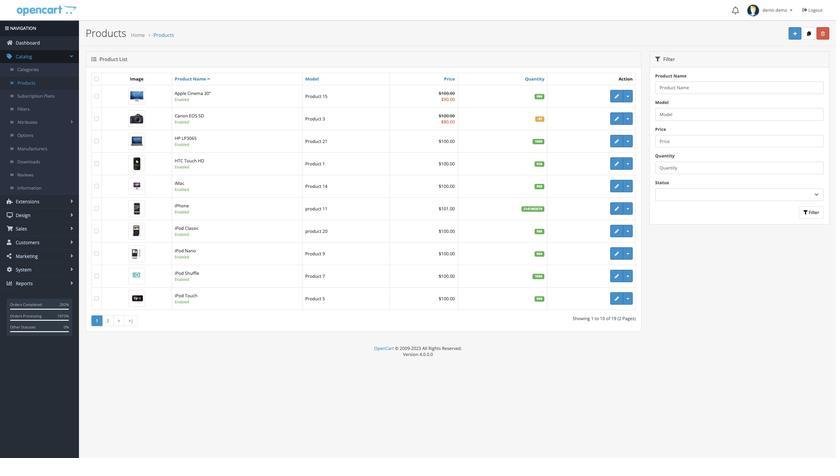 Task type: locate. For each thing, give the bounding box(es) containing it.
enabled down the shuffle on the bottom of the page
[[175, 277, 189, 282]]

home
[[131, 32, 145, 38]]

products for leftmost products link
[[17, 80, 35, 86]]

4 edit image from the top
[[615, 297, 619, 301]]

0 vertical spatial products link
[[154, 32, 174, 38]]

2 edit image from the top
[[615, 184, 619, 189]]

$100.00 $80.00
[[439, 113, 455, 125]]

>| link
[[124, 316, 138, 327]]

ipod inside ipod classic enabled
[[175, 225, 184, 231]]

11
[[323, 206, 328, 212]]

2 caret down image from the top
[[627, 139, 629, 144]]

shopping cart image
[[7, 226, 13, 232]]

edit image for product 5
[[615, 297, 619, 301]]

2 product from the top
[[305, 228, 321, 235]]

1 horizontal spatial 1
[[323, 161, 325, 167]]

1 left 2 at the left
[[96, 318, 98, 324]]

caret down image for product 14
[[627, 184, 629, 189]]

5 $100.00 from the top
[[439, 183, 455, 189]]

1 product from the top
[[305, 206, 321, 212]]

orders for orders processing
[[10, 314, 22, 319]]

ipod left nano
[[175, 248, 184, 254]]

action
[[619, 76, 633, 82]]

2147483579
[[524, 207, 542, 211]]

1 horizontal spatial model
[[655, 100, 669, 106]]

touch
[[184, 158, 197, 164], [185, 293, 197, 299]]

0 vertical spatial touch
[[184, 158, 197, 164]]

19
[[612, 316, 617, 322]]

2 $100.00 from the top
[[439, 113, 455, 119]]

1 orders from the top
[[10, 303, 22, 308]]

9 enabled from the top
[[175, 277, 189, 282]]

demo left sign out alt image
[[776, 7, 788, 13]]

enabled down apple
[[175, 97, 189, 102]]

ipod left the classic
[[175, 225, 184, 231]]

htc touch hd enabled
[[175, 158, 204, 170]]

enabled down hp
[[175, 142, 189, 147]]

showing 1 to 10 of 19 (2 pages)
[[573, 316, 636, 322]]

demo
[[763, 7, 775, 13], [776, 7, 788, 13]]

orders up other
[[10, 314, 22, 319]]

products link right home
[[154, 32, 174, 38]]

enabled down imac
[[175, 187, 189, 192]]

product 21
[[305, 138, 328, 144]]

6 caret down image from the top
[[627, 297, 629, 301]]

2 1000 from the top
[[535, 275, 542, 279]]

30"
[[204, 90, 211, 96]]

product
[[99, 56, 118, 63], [655, 73, 673, 79], [175, 76, 192, 82], [305, 93, 321, 99], [305, 116, 321, 122], [305, 138, 321, 144], [305, 161, 321, 167], [305, 183, 321, 189], [305, 251, 321, 257], [305, 274, 321, 280], [305, 296, 321, 302]]

caret down image for product 5
[[627, 297, 629, 301]]

sign out alt image
[[803, 7, 808, 12]]

3 caret down image from the top
[[627, 184, 629, 189]]

1 vertical spatial model
[[655, 100, 669, 106]]

None checkbox
[[94, 77, 99, 81], [94, 94, 99, 99], [94, 184, 99, 189], [94, 229, 99, 234], [94, 252, 99, 256], [94, 274, 99, 279], [94, 297, 99, 301], [94, 77, 99, 81], [94, 94, 99, 99], [94, 184, 99, 189], [94, 229, 99, 234], [94, 252, 99, 256], [94, 274, 99, 279], [94, 297, 99, 301]]

ipod shuffle enabled
[[175, 270, 199, 282]]

1 vertical spatial orders
[[10, 314, 22, 319]]

1000 down the "994"
[[535, 275, 542, 279]]

Model text field
[[655, 108, 824, 121]]

0 vertical spatial quantity
[[525, 76, 545, 82]]

edit image for product 14
[[615, 184, 619, 189]]

7 enabled from the top
[[175, 232, 189, 237]]

ipod down 'ipod shuffle enabled'
[[175, 293, 184, 299]]

touch left hd
[[184, 158, 197, 164]]

4 enabled from the top
[[175, 165, 189, 170]]

enabled down iphone
[[175, 210, 189, 215]]

2 edit image from the top
[[615, 139, 619, 144]]

$100.00
[[439, 90, 455, 96], [439, 113, 455, 119], [439, 138, 455, 144], [439, 161, 455, 167], [439, 183, 455, 189], [439, 228, 455, 235], [439, 251, 455, 257], [439, 274, 455, 280], [439, 296, 455, 302]]

tag image
[[7, 54, 13, 59]]

statuses
[[21, 325, 36, 330]]

0 vertical spatial price
[[444, 76, 455, 82]]

1000 down -
[[535, 140, 542, 144]]

1 1000 from the top
[[535, 140, 542, 144]]

products right home
[[154, 32, 174, 38]]

reviews
[[17, 172, 34, 178]]

enabled inside apple cinema 30" enabled
[[175, 97, 189, 102]]

1 vertical spatial filter image
[[804, 211, 808, 215]]

0 vertical spatial orders
[[10, 303, 22, 308]]

options
[[17, 133, 33, 139]]

orders up orders processing
[[10, 303, 22, 308]]

1 horizontal spatial filter image
[[804, 211, 808, 215]]

products down categories at the top left of page
[[17, 80, 35, 86]]

home image
[[7, 40, 13, 45]]

10
[[600, 316, 605, 322]]

opencart link
[[374, 346, 394, 352]]

1973%
[[57, 314, 69, 319]]

filter
[[662, 56, 675, 63], [808, 210, 819, 216]]

image
[[130, 76, 144, 82]]

0 horizontal spatial demo
[[763, 7, 775, 13]]

2009-
[[400, 346, 411, 352]]

products up product list
[[86, 26, 126, 40]]

5 edit image from the top
[[615, 229, 619, 234]]

3 enabled from the top
[[175, 142, 189, 147]]

1 enabled from the top
[[175, 97, 189, 102]]

share alt image
[[7, 254, 13, 259]]

1 horizontal spatial filter
[[808, 210, 819, 216]]

ipod nano enabled
[[175, 248, 196, 260]]

system
[[14, 267, 32, 273]]

$100.00 for product 20
[[439, 228, 455, 235]]

ipod for ipod classic
[[175, 225, 184, 231]]

2
[[107, 318, 109, 324]]

sales link
[[0, 223, 79, 236]]

edit image for product 20
[[615, 229, 619, 234]]

ipod inside ipod nano enabled
[[175, 248, 184, 254]]

reports link
[[0, 277, 79, 291]]

apple
[[175, 90, 186, 96]]

products link
[[154, 32, 174, 38], [0, 76, 79, 90]]

7 $100.00 from the top
[[439, 251, 455, 257]]

1 vertical spatial products link
[[0, 76, 79, 90]]

status
[[655, 180, 669, 186]]

copy image
[[807, 31, 811, 36]]

all
[[422, 346, 427, 352]]

ipod classic enabled
[[175, 225, 199, 237]]

orders
[[10, 303, 22, 308], [10, 314, 22, 319]]

lp3065
[[182, 135, 197, 141]]

1 left the "to"
[[591, 316, 594, 322]]

0 horizontal spatial filter
[[662, 56, 675, 63]]

4.0.0.0
[[420, 352, 433, 358]]

desktop image
[[7, 213, 13, 218]]

caret down image
[[627, 117, 629, 121], [627, 139, 629, 144], [627, 184, 629, 189], [627, 252, 629, 256], [627, 275, 629, 279], [627, 297, 629, 301]]

$100.00 for product 21
[[439, 138, 455, 144]]

quantity up 'status'
[[655, 153, 675, 159]]

1 horizontal spatial demo
[[776, 7, 788, 13]]

bars image
[[5, 26, 9, 31]]

enabled inside the hp lp3065 enabled
[[175, 142, 189, 147]]

touch down 'ipod shuffle enabled'
[[185, 293, 197, 299]]

htc
[[175, 158, 183, 164]]

product left 11
[[305, 206, 321, 212]]

1 vertical spatial 1000
[[535, 275, 542, 279]]

hd
[[198, 158, 204, 164]]

ipod inside the ipod touch enabled
[[175, 293, 184, 299]]

1000 for product 7
[[535, 275, 542, 279]]

2 horizontal spatial products
[[154, 32, 174, 38]]

1 down 21 at the top
[[323, 161, 325, 167]]

0 vertical spatial 1000
[[535, 140, 542, 144]]

1 vertical spatial touch
[[185, 293, 197, 299]]

3 ipod from the top
[[175, 270, 184, 277]]

4 caret down image from the top
[[627, 252, 629, 256]]

994
[[537, 252, 542, 257]]

classic
[[185, 225, 199, 231]]

enabled down the classic
[[175, 232, 189, 237]]

product
[[305, 206, 321, 212], [305, 228, 321, 235]]

edit image for product 21
[[615, 139, 619, 144]]

hp lp3065 enabled
[[175, 135, 197, 147]]

1
[[323, 161, 325, 167], [591, 316, 594, 322], [96, 318, 98, 324]]

subscription plans link
[[0, 90, 79, 103]]

9 $100.00 from the top
[[439, 296, 455, 302]]

$100.00 for product 7
[[439, 274, 455, 280]]

0 horizontal spatial products link
[[0, 76, 79, 90]]

None checkbox
[[94, 117, 99, 121], [94, 139, 99, 144], [94, 162, 99, 166], [94, 207, 99, 211], [94, 117, 99, 121], [94, 139, 99, 144], [94, 162, 99, 166], [94, 207, 99, 211]]

3 edit image from the top
[[615, 275, 619, 279]]

5
[[323, 296, 325, 302]]

0 horizontal spatial filter image
[[655, 57, 660, 62]]

information link
[[0, 182, 79, 195]]

2 enabled from the top
[[175, 120, 189, 125]]

10 enabled from the top
[[175, 300, 189, 305]]

enabled down nano
[[175, 255, 189, 260]]

demo demo link
[[744, 0, 797, 20]]

product left 20
[[305, 228, 321, 235]]

catalog
[[14, 53, 32, 60]]

1 edit image from the top
[[615, 117, 619, 121]]

1 edit image from the top
[[615, 94, 619, 99]]

990
[[537, 95, 542, 99]]

filter image
[[655, 57, 660, 62], [804, 211, 808, 215]]

1 vertical spatial product
[[305, 228, 321, 235]]

1 vertical spatial price
[[655, 126, 666, 132]]

caret down image
[[789, 8, 794, 12], [627, 94, 629, 99], [627, 162, 629, 166], [627, 207, 629, 211], [627, 229, 629, 234]]

enabled down the canon
[[175, 120, 189, 125]]

0 vertical spatial filter image
[[655, 57, 660, 62]]

1 demo from the left
[[763, 7, 775, 13]]

puzzle piece image
[[7, 199, 13, 204]]

ipod for ipod shuffle
[[175, 270, 184, 277]]

0 vertical spatial product
[[305, 206, 321, 212]]

imac enabled
[[175, 180, 189, 192]]

extensions link
[[0, 195, 79, 209]]

categories
[[17, 67, 39, 73]]

touch inside the ipod touch enabled
[[185, 293, 197, 299]]

edit image
[[615, 94, 619, 99], [615, 139, 619, 144], [615, 162, 619, 166], [615, 207, 619, 211], [615, 229, 619, 234], [615, 252, 619, 256]]

product for ipod nano
[[305, 251, 321, 257]]

iphone enabled
[[175, 203, 189, 215]]

caret down image for product 9
[[627, 252, 629, 256]]

enabled down htc
[[175, 165, 189, 170]]

list
[[119, 56, 127, 63]]

product 20
[[305, 228, 328, 235]]

ipod inside 'ipod shuffle enabled'
[[175, 270, 184, 277]]

touch inside htc touch hd enabled
[[184, 158, 197, 164]]

ipod touch enabled
[[175, 293, 197, 305]]

$100.00 for product 5
[[439, 296, 455, 302]]

>
[[118, 318, 120, 324]]

1 caret down image from the top
[[627, 117, 629, 121]]

enabled down 'ipod shuffle enabled'
[[175, 300, 189, 305]]

1 ipod from the top
[[175, 225, 184, 231]]

6 edit image from the top
[[615, 252, 619, 256]]

filter inside filter button
[[808, 210, 819, 216]]

4 $100.00 from the top
[[439, 161, 455, 167]]

delete image
[[821, 31, 825, 36]]

edit image
[[615, 117, 619, 121], [615, 184, 619, 189], [615, 275, 619, 279], [615, 297, 619, 301]]

enabled inside htc touch hd enabled
[[175, 165, 189, 170]]

6 $100.00 from the top
[[439, 228, 455, 235]]

1 horizontal spatial name
[[674, 73, 687, 79]]

downloads link
[[0, 156, 79, 169]]

caret down image inside the demo demo link
[[789, 8, 794, 12]]

ipod classic image
[[128, 223, 145, 240]]

orders processing
[[10, 314, 42, 319]]

8 $100.00 from the top
[[439, 274, 455, 280]]

nano
[[185, 248, 196, 254]]

products link up subscription plans
[[0, 76, 79, 90]]

ipod left the shuffle on the bottom of the page
[[175, 270, 184, 277]]

2 horizontal spatial 1
[[591, 316, 594, 322]]

0 vertical spatial model
[[305, 76, 319, 82]]

model
[[305, 76, 319, 82], [655, 100, 669, 106]]

quantity up 990
[[525, 76, 545, 82]]

enabled inside ipod classic enabled
[[175, 232, 189, 237]]

product 14
[[305, 183, 328, 189]]

shuffle
[[185, 270, 199, 277]]

>|
[[129, 318, 133, 324]]

enabled inside 'ipod shuffle enabled'
[[175, 277, 189, 282]]

2 orders from the top
[[10, 314, 22, 319]]

demo demo image
[[748, 5, 759, 16]]

0 horizontal spatial model
[[305, 76, 319, 82]]

0 horizontal spatial products
[[17, 80, 35, 86]]

4 ipod from the top
[[175, 293, 184, 299]]

Product Name text field
[[655, 82, 824, 94]]

ipod shuffle image
[[128, 268, 145, 285]]

rights
[[429, 346, 441, 352]]

8 enabled from the top
[[175, 255, 189, 260]]

3 $100.00 from the top
[[439, 138, 455, 144]]

demo right demo demo icon
[[763, 7, 775, 13]]

1 horizontal spatial quantity
[[655, 153, 675, 159]]

0 vertical spatial filter
[[662, 56, 675, 63]]

product for imac
[[305, 183, 321, 189]]

$100.00 for product 14
[[439, 183, 455, 189]]

2 ipod from the top
[[175, 248, 184, 254]]

product 11
[[305, 206, 328, 212]]

5 caret down image from the top
[[627, 275, 629, 279]]

1 vertical spatial quantity
[[655, 153, 675, 159]]

1000
[[535, 140, 542, 144], [535, 275, 542, 279]]

1 vertical spatial filter
[[808, 210, 819, 216]]

4 edit image from the top
[[615, 207, 619, 211]]

system link
[[0, 264, 79, 277]]

3 edit image from the top
[[615, 162, 619, 166]]

options link
[[0, 129, 79, 142]]



Task type: describe. For each thing, give the bounding box(es) containing it.
filter for left the filter icon
[[662, 56, 675, 63]]

1 horizontal spatial product name
[[655, 73, 687, 79]]

catalog link
[[0, 50, 79, 63]]

enabled inside the ipod touch enabled
[[175, 300, 189, 305]]

touch for enabled
[[185, 293, 197, 299]]

customers
[[14, 240, 39, 246]]

product for canon eos 5d
[[305, 116, 321, 122]]

canon
[[175, 113, 188, 119]]

pages)
[[623, 316, 636, 322]]

list image
[[91, 57, 96, 62]]

orders completed
[[10, 303, 42, 308]]

caret down image for product 7
[[627, 275, 629, 279]]

dashboard link
[[0, 36, 79, 50]]

-
[[538, 117, 539, 121]]

97
[[539, 117, 542, 121]]

opencart image
[[16, 4, 76, 16]]

product 9
[[305, 251, 325, 257]]

ipod nano image
[[128, 246, 145, 262]]

home link
[[131, 32, 145, 38]]

downloads
[[17, 159, 40, 165]]

caret down image for product 20
[[627, 229, 629, 234]]

edit image for product 1
[[615, 162, 619, 166]]

1 horizontal spatial price
[[655, 126, 666, 132]]

filter for the filter icon within filter button
[[808, 210, 819, 216]]

iphone
[[175, 203, 189, 209]]

quantity link
[[525, 76, 545, 82]]

7
[[323, 274, 325, 280]]

cog image
[[7, 267, 13, 273]]

15
[[323, 93, 328, 99]]

0 horizontal spatial price
[[444, 76, 455, 82]]

6 enabled from the top
[[175, 210, 189, 215]]

manufacturers
[[17, 146, 47, 152]]

cinema
[[188, 90, 203, 96]]

enabled inside ipod nano enabled
[[175, 255, 189, 260]]

categories link
[[0, 63, 79, 76]]

5 enabled from the top
[[175, 187, 189, 192]]

1 horizontal spatial products
[[86, 26, 126, 40]]

Quantity text field
[[655, 162, 824, 174]]

subscription
[[17, 93, 43, 99]]

hp lp3065 image
[[128, 133, 145, 150]]

reviews link
[[0, 169, 79, 182]]

opencart © 2009-2023 all rights reserved. version 4.0.0.0
[[374, 346, 462, 358]]

0 horizontal spatial 1
[[96, 318, 98, 324]]

eos
[[189, 113, 197, 119]]

product name link
[[175, 76, 210, 82]]

ipod touch image
[[128, 291, 145, 307]]

1 $100.00 from the top
[[439, 90, 455, 96]]

-97
[[538, 117, 542, 121]]

14
[[323, 183, 328, 189]]

986
[[537, 230, 542, 234]]

$100.00 for product 9
[[439, 251, 455, 257]]

1 horizontal spatial products link
[[154, 32, 174, 38]]

product 7
[[305, 274, 325, 280]]

product 3
[[305, 116, 325, 122]]

filter image inside filter button
[[804, 211, 808, 215]]

product 15
[[305, 93, 328, 99]]

21
[[323, 138, 328, 144]]

imac
[[175, 180, 184, 186]]

caret down image for product 3
[[627, 117, 629, 121]]

1 for product
[[323, 161, 325, 167]]

2 link
[[102, 316, 114, 327]]

product for htc touch hd
[[305, 161, 321, 167]]

edit image for product 9
[[615, 252, 619, 256]]

bell image
[[732, 6, 739, 14]]

imac image
[[128, 178, 145, 195]]

1 for showing
[[591, 316, 594, 322]]

0 horizontal spatial quantity
[[525, 76, 545, 82]]

$101.00
[[439, 206, 455, 212]]

reports
[[14, 281, 33, 287]]

add new image
[[793, 31, 797, 36]]

caret down image for product 11
[[627, 207, 629, 211]]

htc touch hd image
[[128, 156, 145, 172]]

product for ipod shuffle
[[305, 274, 321, 280]]

products for products link to the right
[[154, 32, 174, 38]]

marketing
[[14, 253, 38, 260]]

999
[[537, 297, 542, 302]]

logout
[[809, 7, 823, 13]]

enabled inside "canon eos 5d enabled"
[[175, 120, 189, 125]]

ipod for ipod touch
[[175, 293, 184, 299]]

iphone image
[[128, 201, 145, 217]]

other
[[10, 325, 20, 330]]

edit image for product 7
[[615, 275, 619, 279]]

marketing link
[[0, 250, 79, 263]]

©
[[395, 346, 399, 352]]

edit image for product 15
[[615, 94, 619, 99]]

product list
[[98, 56, 127, 63]]

dashboard
[[14, 40, 40, 46]]

0 horizontal spatial name
[[193, 76, 206, 82]]

to
[[595, 316, 599, 322]]

hp
[[175, 135, 181, 141]]

292%
[[60, 303, 69, 308]]

customers link
[[0, 236, 79, 250]]

(2
[[618, 316, 621, 322]]

caret down image for product 21
[[627, 139, 629, 144]]

> link
[[113, 316, 124, 327]]

apple cinema 30" image
[[128, 88, 145, 105]]

caret down image for product 1
[[627, 162, 629, 166]]

958
[[537, 185, 542, 189]]

filters
[[17, 106, 30, 112]]

Price text field
[[655, 135, 824, 148]]

edit image for product 3
[[615, 117, 619, 121]]

filter button
[[799, 207, 824, 219]]

product for hp lp3065
[[305, 138, 321, 144]]

product 5
[[305, 296, 325, 302]]

product for apple cinema 30"
[[305, 93, 321, 99]]

0%
[[64, 325, 69, 330]]

navigation
[[9, 25, 36, 31]]

3
[[323, 116, 325, 122]]

reserved.
[[442, 346, 462, 352]]

product for ipod touch
[[305, 296, 321, 302]]

2023
[[411, 346, 421, 352]]

20
[[323, 228, 328, 235]]

caret down image for product 15
[[627, 94, 629, 99]]

1000 for product 21
[[535, 140, 542, 144]]

orders for orders completed
[[10, 303, 22, 308]]

attributes
[[17, 119, 37, 125]]

$100.00 $90.00
[[439, 90, 455, 102]]

$100.00 for product 1
[[439, 161, 455, 167]]

chart bar image
[[7, 281, 13, 286]]

edit image for product 11
[[615, 207, 619, 211]]

other statuses
[[10, 325, 36, 330]]

ipod for ipod nano
[[175, 248, 184, 254]]

plans
[[44, 93, 55, 99]]

product for product 20
[[305, 228, 321, 235]]

0 horizontal spatial product name
[[175, 76, 206, 82]]

filters link
[[0, 103, 79, 116]]

completed
[[23, 303, 42, 308]]

manufacturers link
[[0, 142, 79, 156]]

user image
[[7, 240, 13, 245]]

design
[[14, 212, 31, 219]]

2 demo from the left
[[776, 7, 788, 13]]

touch for hd
[[184, 158, 197, 164]]

showing
[[573, 316, 590, 322]]

product for product 11
[[305, 206, 321, 212]]

information
[[17, 185, 41, 191]]

canon eos 5d image
[[128, 111, 145, 127]]



Task type: vqa. For each thing, say whether or not it's contained in the screenshot.
$205.00
no



